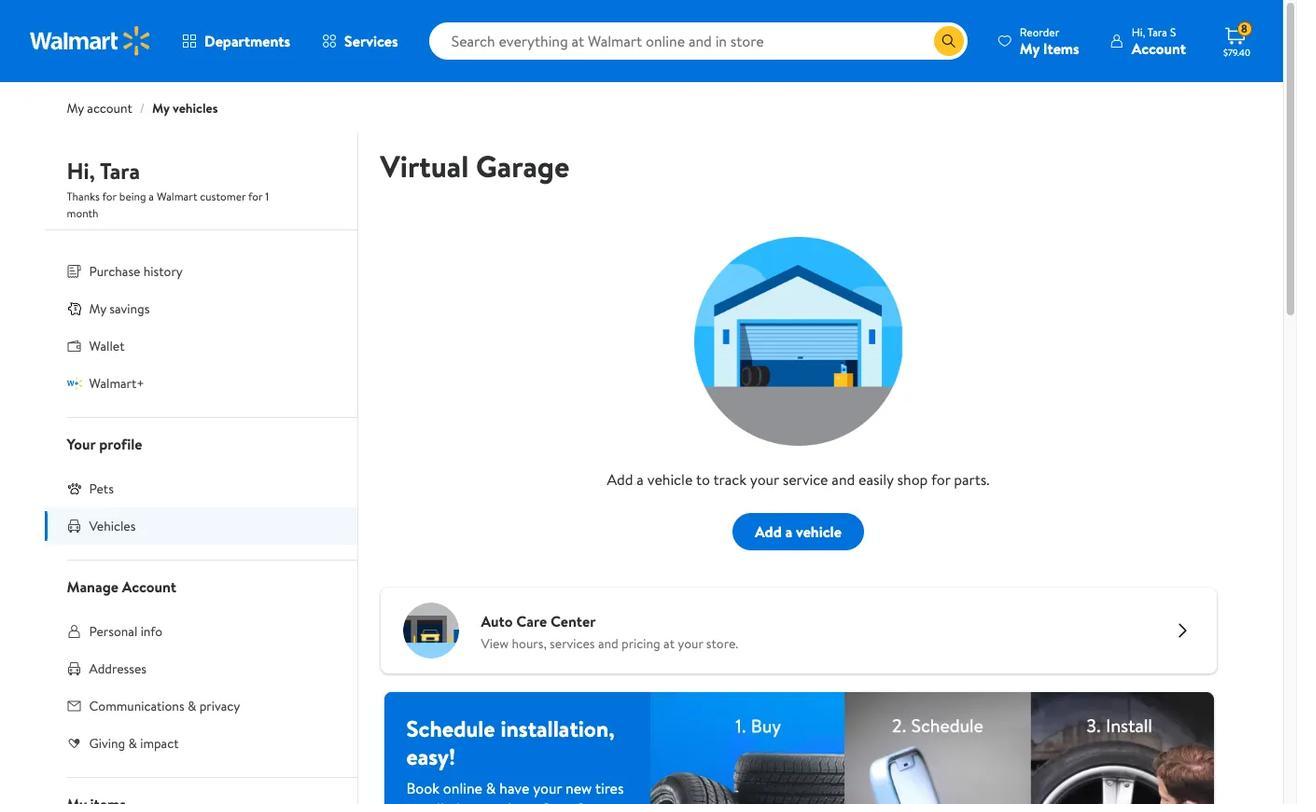 Task type: locate. For each thing, give the bounding box(es) containing it.
your right track on the right of the page
[[750, 470, 779, 490]]

my right the /
[[152, 99, 170, 118]]

8 $79.40
[[1224, 21, 1251, 59]]

& left have
[[486, 779, 496, 799]]

vehicle
[[648, 470, 693, 490], [796, 522, 842, 542]]

0 horizontal spatial hi,
[[67, 155, 95, 187]]

at left our
[[464, 799, 476, 805]]

1 icon image from the top
[[67, 301, 82, 316]]

and left easily
[[832, 470, 855, 490]]

parts.
[[954, 470, 990, 490]]

1 vertical spatial auto
[[505, 799, 537, 805]]

0 horizontal spatial add
[[607, 470, 633, 490]]

purchase
[[89, 262, 140, 281]]

care
[[517, 612, 547, 632], [540, 799, 571, 805]]

2 horizontal spatial your
[[750, 470, 779, 490]]

1 vertical spatial at
[[464, 799, 476, 805]]

your left new
[[533, 779, 562, 799]]

& left privacy
[[188, 697, 196, 716]]

& inside communications & privacy link
[[188, 697, 196, 716]]

auto right our
[[505, 799, 537, 805]]

icon image left the pets
[[67, 482, 82, 496]]

account up info
[[122, 577, 176, 598]]

1 vertical spatial add
[[755, 522, 782, 542]]

service
[[783, 470, 829, 490]]

walmart
[[157, 189, 197, 204]]

at inside the schedule installation, easy! book online & have your new tires installed at our auto care center.
[[464, 799, 476, 805]]

2 vertical spatial icon image
[[67, 482, 82, 496]]

my account link
[[67, 99, 132, 118]]

for right shop
[[932, 470, 951, 490]]

1 vertical spatial your
[[678, 635, 703, 654]]

1 horizontal spatial add
[[755, 522, 782, 542]]

& right giving
[[128, 735, 137, 753]]

new
[[566, 779, 592, 799]]

hi,
[[1132, 24, 1146, 40], [67, 155, 95, 187]]

2 vertical spatial a
[[786, 522, 793, 542]]

a right "being"
[[149, 189, 154, 204]]

a
[[149, 189, 154, 204], [637, 470, 644, 490], [786, 522, 793, 542]]

0 horizontal spatial and
[[598, 635, 619, 654]]

store.
[[707, 635, 739, 654]]

auto
[[481, 612, 513, 632], [505, 799, 537, 805]]

0 vertical spatial vehicle
[[648, 470, 693, 490]]

vehicle for add a vehicle
[[796, 522, 842, 542]]

my
[[1020, 38, 1040, 58], [67, 99, 84, 118], [152, 99, 170, 118], [89, 300, 106, 318]]

and
[[832, 470, 855, 490], [598, 635, 619, 654]]

services button
[[306, 19, 414, 63]]

manage
[[67, 577, 118, 598]]

add
[[607, 470, 633, 490], [755, 522, 782, 542]]

items
[[1044, 38, 1080, 58]]

0 horizontal spatial your
[[533, 779, 562, 799]]

my left savings
[[89, 300, 106, 318]]

add a vehicle button
[[733, 513, 864, 551]]

1 vertical spatial and
[[598, 635, 619, 654]]

1 vertical spatial a
[[637, 470, 644, 490]]

account left $79.40
[[1132, 38, 1187, 58]]

0 horizontal spatial at
[[464, 799, 476, 805]]

hi, for account
[[1132, 24, 1146, 40]]

tara left s
[[1148, 24, 1168, 40]]

giving & impact
[[89, 735, 179, 753]]

for
[[102, 189, 117, 204], [248, 189, 263, 204], [932, 470, 951, 490]]

info
[[141, 623, 163, 641]]

0 vertical spatial icon image
[[67, 301, 82, 316]]

add left the to
[[607, 470, 633, 490]]

for left 1
[[248, 189, 263, 204]]

auto inside the schedule installation, easy! book online & have your new tires installed at our auto care center.
[[505, 799, 537, 805]]

account
[[1132, 38, 1187, 58], [122, 577, 176, 598]]

at right pricing on the bottom of page
[[664, 635, 675, 654]]

0 horizontal spatial account
[[122, 577, 176, 598]]

s
[[1171, 24, 1177, 40]]

1 horizontal spatial &
[[188, 697, 196, 716]]

1 horizontal spatial at
[[664, 635, 675, 654]]

1 horizontal spatial vehicle
[[796, 522, 842, 542]]

1 horizontal spatial your
[[678, 635, 703, 654]]

0 vertical spatial tara
[[1148, 24, 1168, 40]]

1 vertical spatial hi,
[[67, 155, 95, 187]]

reorder my items
[[1020, 24, 1080, 58]]

easily
[[859, 470, 894, 490]]

being
[[119, 189, 146, 204]]

vehicle down service
[[796, 522, 842, 542]]

0 horizontal spatial a
[[149, 189, 154, 204]]

care inside the schedule installation, easy! book online & have your new tires installed at our auto care center.
[[540, 799, 571, 805]]

your
[[750, 470, 779, 490], [678, 635, 703, 654], [533, 779, 562, 799]]

departments
[[204, 31, 290, 51]]

book
[[407, 779, 440, 799]]

0 vertical spatial care
[[517, 612, 547, 632]]

3 icon image from the top
[[67, 482, 82, 496]]

care left center.
[[540, 799, 571, 805]]

a inside hi, tara thanks for being a walmart customer for 1 month
[[149, 189, 154, 204]]

my left the account
[[67, 99, 84, 118]]

pets link
[[44, 471, 357, 508]]

track
[[714, 470, 747, 490]]

a inside button
[[786, 522, 793, 542]]

my savings
[[89, 300, 150, 318]]

icon image left walmart+
[[67, 376, 82, 391]]

icon image inside the my savings link
[[67, 301, 82, 316]]

2 icon image from the top
[[67, 376, 82, 391]]

garage
[[476, 146, 570, 187]]

icon image inside the "pets" link
[[67, 482, 82, 496]]

vehicle left the to
[[648, 470, 693, 490]]

hi, tara s account
[[1132, 24, 1187, 58]]

tara up "being"
[[100, 155, 140, 187]]

and left pricing on the bottom of page
[[598, 635, 619, 654]]

icon image
[[67, 301, 82, 316], [67, 376, 82, 391], [67, 482, 82, 496]]

1 horizontal spatial tara
[[1148, 24, 1168, 40]]

for left "being"
[[102, 189, 117, 204]]

hi, inside hi, tara thanks for being a walmart customer for 1 month
[[67, 155, 95, 187]]

manage account
[[67, 577, 176, 598]]

icon image left "my savings"
[[67, 301, 82, 316]]

my vehicles link
[[152, 99, 218, 118]]

0 vertical spatial auto
[[481, 612, 513, 632]]

0 vertical spatial your
[[750, 470, 779, 490]]

care up hours,
[[517, 612, 547, 632]]

1 vertical spatial vehicle
[[796, 522, 842, 542]]

icon image for walmart+
[[67, 376, 82, 391]]

add for add a vehicle to track your service and easily shop for parts.
[[607, 470, 633, 490]]

hi, tara thanks for being a walmart customer for 1 month
[[67, 155, 269, 221]]

0 vertical spatial at
[[664, 635, 675, 654]]

1
[[265, 189, 269, 204]]

search icon image
[[942, 34, 957, 49]]

0 vertical spatial add
[[607, 470, 633, 490]]

0 horizontal spatial tara
[[100, 155, 140, 187]]

1 vertical spatial icon image
[[67, 376, 82, 391]]

hi, up thanks
[[67, 155, 95, 187]]

schedule
[[407, 713, 495, 745]]

2 horizontal spatial &
[[486, 779, 496, 799]]

2 vertical spatial your
[[533, 779, 562, 799]]

communications & privacy link
[[44, 688, 357, 725]]

0 vertical spatial a
[[149, 189, 154, 204]]

tara for for
[[100, 155, 140, 187]]

installed
[[407, 799, 460, 805]]

2 vertical spatial &
[[486, 779, 496, 799]]

1 horizontal spatial hi,
[[1132, 24, 1146, 40]]

your left store.
[[678, 635, 703, 654]]

&
[[188, 697, 196, 716], [128, 735, 137, 753], [486, 779, 496, 799]]

0 vertical spatial hi,
[[1132, 24, 1146, 40]]

shop
[[898, 470, 928, 490]]

& for communications
[[188, 697, 196, 716]]

1 horizontal spatial account
[[1132, 38, 1187, 58]]

tara inside hi, tara thanks for being a walmart customer for 1 month
[[100, 155, 140, 187]]

0 vertical spatial and
[[832, 470, 855, 490]]

virtual
[[380, 146, 469, 187]]

vehicles
[[89, 517, 136, 536]]

departments button
[[166, 19, 306, 63]]

savings
[[110, 300, 150, 318]]

0 horizontal spatial vehicle
[[648, 470, 693, 490]]

services
[[550, 635, 595, 654]]

vehicles
[[173, 99, 218, 118]]

Search search field
[[429, 22, 968, 60]]

a down add a vehicle to track your service and easily shop for parts.
[[786, 522, 793, 542]]

1 vertical spatial care
[[540, 799, 571, 805]]

add inside button
[[755, 522, 782, 542]]

hi, inside the hi, tara s account
[[1132, 24, 1146, 40]]

1 vertical spatial &
[[128, 735, 137, 753]]

icon image inside 'walmart+' link
[[67, 376, 82, 391]]

at
[[664, 635, 675, 654], [464, 799, 476, 805]]

0 horizontal spatial &
[[128, 735, 137, 753]]

2 horizontal spatial a
[[786, 522, 793, 542]]

thanks
[[67, 189, 100, 204]]

2 horizontal spatial for
[[932, 470, 951, 490]]

& for giving
[[128, 735, 137, 753]]

0 vertical spatial &
[[188, 697, 196, 716]]

tara
[[1148, 24, 1168, 40], [100, 155, 140, 187]]

addresses
[[89, 660, 147, 679]]

& inside giving & impact link
[[128, 735, 137, 753]]

vehicle inside button
[[796, 522, 842, 542]]

have
[[500, 779, 530, 799]]

hi, left s
[[1132, 24, 1146, 40]]

a left the to
[[637, 470, 644, 490]]

my left items
[[1020, 38, 1040, 58]]

auto up view on the bottom left of page
[[481, 612, 513, 632]]

add down add a vehicle to track your service and easily shop for parts.
[[755, 522, 782, 542]]

tara inside the hi, tara s account
[[1148, 24, 1168, 40]]

1 horizontal spatial a
[[637, 470, 644, 490]]

1 vertical spatial tara
[[100, 155, 140, 187]]

privacy
[[199, 697, 240, 716]]

addresses link
[[44, 651, 357, 688]]



Task type: vqa. For each thing, say whether or not it's contained in the screenshot.
Walmart Pay "link"
no



Task type: describe. For each thing, give the bounding box(es) containing it.
Walmart Site-Wide search field
[[429, 22, 968, 60]]

communications & privacy
[[89, 697, 240, 716]]

1 horizontal spatial for
[[248, 189, 263, 204]]

purchase history link
[[44, 253, 357, 290]]

pets
[[89, 480, 114, 499]]

pricing
[[622, 635, 661, 654]]

auto inside auto care center view hours, services and pricing at your store.
[[481, 612, 513, 632]]

& inside the schedule installation, easy! book online & have your new tires installed at our auto care center.
[[486, 779, 496, 799]]

reorder
[[1020, 24, 1060, 40]]

customer
[[200, 189, 246, 204]]

virtual garage
[[380, 146, 570, 187]]

profile
[[99, 434, 142, 455]]

my account / my vehicles
[[67, 99, 218, 118]]

personal info link
[[44, 613, 357, 651]]

personal info
[[89, 623, 163, 641]]

care inside auto care center view hours, services and pricing at your store.
[[517, 612, 547, 632]]

view
[[481, 635, 509, 654]]

$79.40
[[1224, 46, 1251, 59]]

installation,
[[501, 713, 615, 745]]

your inside the schedule installation, easy! book online & have your new tires installed at our auto care center.
[[533, 779, 562, 799]]

history
[[144, 262, 183, 281]]

0 horizontal spatial for
[[102, 189, 117, 204]]

personal
[[89, 623, 138, 641]]

communications
[[89, 697, 184, 716]]

to
[[696, 470, 710, 490]]

account
[[87, 99, 132, 118]]

easy!
[[407, 741, 456, 773]]

icon image for my savings
[[67, 301, 82, 316]]

walmart image
[[30, 26, 151, 56]]

add a vehicle to track your service and easily shop for parts.
[[607, 470, 990, 490]]

vehicles link
[[44, 508, 357, 545]]

hi, for thanks for being a walmart customer for 1 month
[[67, 155, 95, 187]]

add a vehicle
[[755, 522, 842, 542]]

my inside reorder my items
[[1020, 38, 1040, 58]]

auto care center view hours, services and pricing at your store.
[[481, 612, 739, 654]]

my savings link
[[44, 290, 357, 328]]

walmart+ link
[[44, 365, 357, 402]]

your
[[67, 434, 96, 455]]

our
[[480, 799, 502, 805]]

auto care center image
[[1172, 620, 1195, 642]]

purchase history
[[89, 262, 183, 281]]

walmart+
[[89, 374, 144, 393]]

wallet
[[89, 337, 125, 356]]

add for add a vehicle
[[755, 522, 782, 542]]

your inside auto care center view hours, services and pricing at your store.
[[678, 635, 703, 654]]

0 vertical spatial account
[[1132, 38, 1187, 58]]

your profile
[[67, 434, 142, 455]]

/
[[140, 99, 145, 118]]

services
[[345, 31, 398, 51]]

center
[[551, 612, 596, 632]]

tires
[[596, 779, 624, 799]]

month
[[67, 205, 99, 221]]

impact
[[140, 735, 179, 753]]

giving & impact link
[[44, 725, 357, 763]]

a for add a vehicle
[[786, 522, 793, 542]]

icon image for pets
[[67, 482, 82, 496]]

8
[[1242, 21, 1248, 37]]

hours,
[[512, 635, 547, 654]]

online
[[443, 779, 483, 799]]

giving
[[89, 735, 125, 753]]

1 vertical spatial account
[[122, 577, 176, 598]]

and inside auto care center view hours, services and pricing at your store.
[[598, 635, 619, 654]]

center.
[[575, 799, 623, 805]]

vehicle for add a vehicle to track your service and easily shop for parts.
[[648, 470, 693, 490]]

a for add a vehicle to track your service and easily shop for parts.
[[637, 470, 644, 490]]

tara for account
[[1148, 24, 1168, 40]]

1 horizontal spatial and
[[832, 470, 855, 490]]

hi, tara link
[[67, 155, 140, 194]]

wallet link
[[44, 328, 357, 365]]

schedule installation, easy! book online & have your new tires installed at our auto care center.
[[407, 713, 624, 805]]

at inside auto care center view hours, services and pricing at your store.
[[664, 635, 675, 654]]



